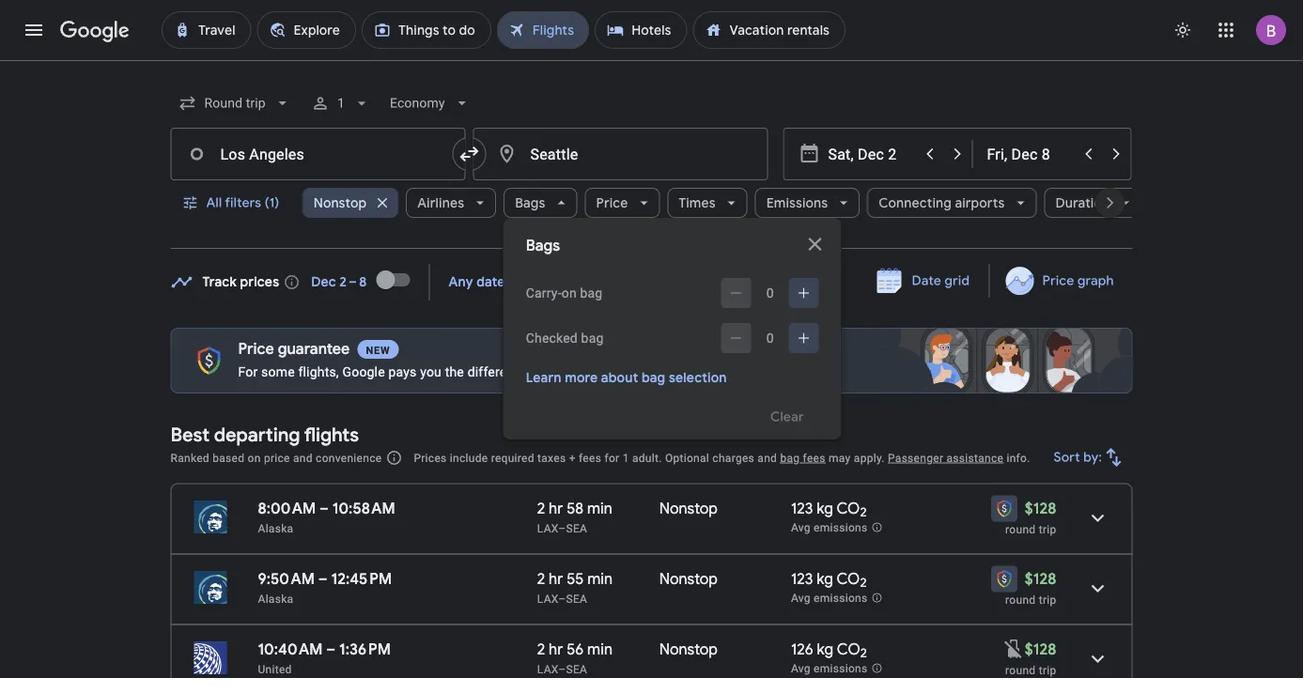 Task type: vqa. For each thing, say whether or not it's contained in the screenshot.
Average
no



Task type: describe. For each thing, give the bounding box(es) containing it.
126
[[791, 640, 814, 659]]

carry-
[[526, 285, 562, 301]]

avg for 2 hr 55 min
[[791, 592, 811, 605]]

1:36 pm
[[339, 640, 391, 659]]

emissions for 2 hr 56 min
[[814, 663, 868, 676]]

2 the from the left
[[543, 364, 563, 380]]

this price for this flight doesn't include overhead bin access. if you need a carry-on bag, use the bags filter to update prices. image
[[1002, 638, 1025, 660]]

learn more about ranking image
[[386, 450, 403, 467]]

nonstop for 2 hr 58 min
[[659, 499, 718, 518]]

0 horizontal spatial price
[[264, 452, 290, 465]]

price guarantee
[[238, 340, 350, 359]]

123 for 2 hr 58 min
[[791, 499, 813, 518]]

bag right about
[[642, 369, 666, 386]]

2 inside 2 hr 58 min lax – sea
[[537, 499, 545, 518]]

Return text field
[[987, 129, 1074, 179]]

graph
[[1077, 272, 1114, 289]]

new
[[366, 344, 390, 356]]

about
[[601, 369, 638, 386]]

checked bag
[[526, 330, 604, 346]]

min for 2 hr 58 min
[[587, 499, 613, 518]]

duration
[[1055, 195, 1109, 211]]

duration button
[[1044, 180, 1141, 226]]

best departing flights
[[171, 423, 359, 447]]

trip for 2 hr 58 min
[[1039, 523, 1057, 536]]

sea for 56
[[566, 663, 587, 676]]

– inside 2 hr 56 min lax – sea
[[558, 663, 566, 676]]

Arrival time: 10:58 AM. text field
[[332, 499, 395, 518]]

price for price
[[596, 195, 628, 211]]

10:40 am
[[258, 640, 323, 659]]

total duration 2 hr 58 min. element
[[537, 499, 659, 521]]

123 kg co 2 for 2 hr 58 min
[[791, 499, 867, 521]]

$128 for 2 hr 58 min
[[1025, 499, 1057, 518]]

learn more about bag selection link
[[526, 369, 727, 386]]

times
[[678, 195, 715, 211]]

for some flights, google pays you the difference if the price drops after you book.
[[238, 364, 727, 380]]

all filters (1)
[[206, 195, 279, 211]]

optional
[[665, 452, 710, 465]]

Departure time: 10:40 AM. text field
[[258, 640, 323, 659]]

2 and from the left
[[758, 452, 777, 465]]

10:58 am
[[332, 499, 395, 518]]

ranked
[[171, 452, 209, 465]]

book.
[[694, 364, 727, 380]]

– inside 8:00 am – 10:58 am alaska
[[320, 499, 329, 518]]

after
[[637, 364, 665, 380]]

– inside 2 hr 58 min lax – sea
[[558, 522, 566, 535]]

– inside 9:50 am – 12:45 pm alaska
[[318, 569, 328, 589]]

alaska for 9:50 am
[[258, 592, 294, 606]]

co for 2 hr 56 min
[[837, 640, 860, 659]]

price for price graph
[[1042, 272, 1074, 289]]

avg emissions for 2 hr 58 min
[[791, 522, 868, 535]]

round for 2 hr 58 min
[[1006, 523, 1036, 536]]

flights,
[[298, 364, 339, 380]]

kg for 2 hr 56 min
[[817, 640, 834, 659]]

required
[[491, 452, 534, 465]]

kg for 2 hr 58 min
[[817, 499, 833, 518]]

airlines
[[417, 195, 464, 211]]

connecting airports
[[878, 195, 1004, 211]]

+
[[569, 452, 576, 465]]

for
[[605, 452, 620, 465]]

taxes
[[538, 452, 566, 465]]

learn more about bag selection
[[526, 369, 727, 386]]

2 hr 55 min lax – sea
[[537, 569, 613, 606]]

128 US dollars text field
[[1025, 640, 1057, 659]]

$128 for 2 hr 55 min
[[1025, 569, 1057, 589]]

nonstop flight. element for 2 hr 58 min
[[659, 499, 718, 521]]

may
[[829, 452, 851, 465]]

next image
[[1088, 180, 1133, 226]]

some
[[261, 364, 295, 380]]

prices include required taxes + fees for 1 adult. optional charges and bag fees may apply. passenger assistance
[[414, 452, 1004, 465]]

google
[[342, 364, 385, 380]]

bag right carry-
[[580, 285, 603, 301]]

– inside 2 hr 55 min lax – sea
[[558, 592, 566, 606]]

dec 2 – 8
[[311, 274, 367, 291]]

co for 2 hr 58 min
[[837, 499, 860, 518]]

1 vertical spatial bags
[[526, 236, 560, 256]]

– inside 10:40 am – 1:36 pm united
[[326, 640, 336, 659]]

pays
[[389, 364, 417, 380]]

Arrival time: 1:36 PM. text field
[[339, 640, 391, 659]]

1 horizontal spatial on
[[562, 285, 577, 301]]

128 US dollars text field
[[1025, 569, 1057, 589]]

charges
[[713, 452, 755, 465]]

none search field containing bags
[[171, 81, 1141, 440]]

prices
[[414, 452, 447, 465]]

flight details. leaves los angeles international airport at 9:50 am on saturday, december 2 and arrives at seattle-tacoma international airport at 12:45 pm on saturday, december 2. image
[[1075, 566, 1121, 611]]

hr for 55
[[549, 569, 563, 589]]

trip for 2 hr 55 min
[[1039, 593, 1057, 607]]

9:50 am
[[258, 569, 315, 589]]

2 fees from the left
[[803, 452, 826, 465]]

if
[[532, 364, 540, 380]]

track prices
[[202, 274, 279, 291]]

include
[[450, 452, 488, 465]]

Arrival time: 12:45 PM. text field
[[331, 569, 392, 589]]

round for 2 hr 56 min
[[1006, 664, 1036, 677]]

min for 2 hr 56 min
[[587, 640, 613, 659]]

1 inside 'best departing flights' main content
[[623, 452, 629, 465]]

2 hr 58 min lax – sea
[[537, 499, 613, 535]]

learn
[[526, 369, 562, 386]]

date grid
[[912, 272, 970, 289]]

trip for 2 hr 56 min
[[1039, 664, 1057, 677]]

bags inside popup button
[[515, 195, 545, 211]]

nonstop inside popup button
[[313, 195, 366, 211]]

best
[[171, 423, 210, 447]]

1 you from the left
[[420, 364, 442, 380]]

New feature text field
[[357, 340, 399, 359]]

on inside 'best departing flights' main content
[[248, 452, 261, 465]]

2 down apply.
[[860, 505, 867, 521]]

departing
[[214, 423, 300, 447]]

times button
[[667, 180, 747, 226]]

sort by: button
[[1047, 435, 1133, 480]]

min for 2 hr 55 min
[[587, 569, 613, 589]]

sort by:
[[1054, 449, 1103, 466]]

126 kg co 2
[[791, 640, 867, 662]]

dates
[[477, 274, 512, 291]]

avg for 2 hr 58 min
[[791, 522, 811, 535]]

more
[[565, 369, 598, 386]]

checked
[[526, 330, 578, 346]]

bags button
[[503, 180, 577, 226]]

128 US dollars text field
[[1025, 499, 1057, 518]]

airports
[[955, 195, 1004, 211]]

airlines button
[[406, 180, 496, 226]]

apply.
[[854, 452, 885, 465]]

1 inside popup button
[[337, 95, 345, 111]]

emissions
[[766, 195, 828, 211]]

1 the from the left
[[445, 364, 464, 380]]

avg emissions for 2 hr 56 min
[[791, 663, 868, 676]]

Departure time: 8:00 AM. text field
[[258, 499, 316, 518]]

1 fees from the left
[[579, 452, 602, 465]]

bag inside 'best departing flights' main content
[[780, 452, 800, 465]]

nonstop for 2 hr 56 min
[[659, 640, 718, 659]]

for
[[238, 364, 258, 380]]

leaves los angeles international airport at 10:40 am on saturday, december 2 and arrives at seattle-tacoma international airport at 1:36 pm on saturday, december 2. element
[[258, 640, 391, 659]]



Task type: locate. For each thing, give the bounding box(es) containing it.
2 emissions from the top
[[814, 592, 868, 605]]

sea inside 2 hr 58 min lax – sea
[[566, 522, 587, 535]]

avg emissions
[[791, 522, 868, 535], [791, 592, 868, 605], [791, 663, 868, 676]]

bag right checked in the left of the page
[[581, 330, 604, 346]]

trip down $128 text field
[[1039, 664, 1057, 677]]

2 avg emissions from the top
[[791, 592, 868, 605]]

1 vertical spatial min
[[587, 569, 613, 589]]

1 vertical spatial hr
[[549, 569, 563, 589]]

0 vertical spatial sea
[[566, 522, 587, 535]]

trip down 128 us dollars text box at the right bottom of the page
[[1039, 523, 1057, 536]]

emissions down may at the bottom of the page
[[814, 522, 868, 535]]

bag left may at the bottom of the page
[[780, 452, 800, 465]]

convenience
[[316, 452, 382, 465]]

0 vertical spatial emissions
[[814, 522, 868, 535]]

hr
[[549, 499, 563, 518], [549, 569, 563, 589], [549, 640, 563, 659]]

2 vertical spatial nonstop flight. element
[[659, 640, 718, 662]]

min right 55
[[587, 569, 613, 589]]

based
[[213, 452, 245, 465]]

2 left 55
[[537, 569, 545, 589]]

0 vertical spatial bags
[[515, 195, 545, 211]]

1 0 from the top
[[766, 285, 774, 301]]

min inside 2 hr 55 min lax – sea
[[587, 569, 613, 589]]

sea down 58
[[566, 522, 587, 535]]

0 horizontal spatial on
[[248, 452, 261, 465]]

0 vertical spatial lax
[[537, 522, 558, 535]]

lax down total duration 2 hr 58 min. element
[[537, 522, 558, 535]]

3 round from the top
[[1006, 664, 1036, 677]]

alaska inside 9:50 am – 12:45 pm alaska
[[258, 592, 294, 606]]

hr inside 2 hr 56 min lax – sea
[[549, 640, 563, 659]]

1 vertical spatial sea
[[566, 592, 587, 606]]

1 round from the top
[[1006, 523, 1036, 536]]

kg inside 126 kg co 2
[[817, 640, 834, 659]]

fees left may at the bottom of the page
[[803, 452, 826, 465]]

1 vertical spatial co
[[837, 569, 860, 589]]

co for 2 hr 55 min
[[837, 569, 860, 589]]

0 vertical spatial $128
[[1025, 499, 1057, 518]]

1 round trip from the top
[[1006, 523, 1057, 536]]

and
[[293, 452, 313, 465], [758, 452, 777, 465]]

track
[[202, 274, 237, 291]]

hr left 58
[[549, 499, 563, 518]]

round trip for 2 hr 56 min
[[1006, 664, 1057, 677]]

2 you from the left
[[669, 364, 690, 380]]

2 123 kg co 2 from the top
[[791, 569, 867, 591]]

swap origin and destination. image
[[458, 143, 481, 165]]

date
[[912, 272, 942, 289]]

2 vertical spatial lax
[[537, 663, 558, 676]]

trip down 128 us dollars text field
[[1039, 593, 1057, 607]]

1 co from the top
[[837, 499, 860, 518]]

2 inside 2 hr 56 min lax – sea
[[537, 640, 545, 659]]

3 avg from the top
[[791, 663, 811, 676]]

1 vertical spatial 123 kg co 2
[[791, 569, 867, 591]]

nonstop flight. element
[[659, 499, 718, 521], [659, 569, 718, 592], [659, 640, 718, 662]]

2 up 126 kg co 2
[[860, 575, 867, 591]]

2 vertical spatial emissions
[[814, 663, 868, 676]]

flights
[[304, 423, 359, 447]]

sea inside 2 hr 55 min lax – sea
[[566, 592, 587, 606]]

emissions for 2 hr 55 min
[[814, 592, 868, 605]]

10:40 am – 1:36 pm united
[[258, 640, 391, 676]]

the left difference
[[445, 364, 464, 380]]

guarantee
[[278, 340, 350, 359]]

0 horizontal spatial price
[[238, 340, 274, 359]]

0
[[766, 285, 774, 301], [766, 330, 774, 346]]

2 hr 56 min lax – sea
[[537, 640, 613, 676]]

1 vertical spatial emissions
[[814, 592, 868, 605]]

round trip for 2 hr 58 min
[[1006, 523, 1057, 536]]

2 vertical spatial hr
[[549, 640, 563, 659]]

0 vertical spatial kg
[[817, 499, 833, 518]]

2 horizontal spatial price
[[1042, 272, 1074, 289]]

1 nonstop flight. element from the top
[[659, 499, 718, 521]]

you right pays
[[420, 364, 442, 380]]

1 $128 from the top
[[1025, 499, 1057, 518]]

grid
[[945, 272, 970, 289]]

find the best price region
[[171, 257, 1133, 313]]

min right 56
[[587, 640, 613, 659]]

1 vertical spatial $128
[[1025, 569, 1057, 589]]

carry-on bag
[[526, 285, 603, 301]]

None search field
[[171, 81, 1141, 440]]

emissions down 126 kg co 2
[[814, 663, 868, 676]]

1 vertical spatial 1
[[623, 452, 629, 465]]

price for price guarantee
[[238, 340, 274, 359]]

2 vertical spatial avg
[[791, 663, 811, 676]]

avg for 2 hr 56 min
[[791, 663, 811, 676]]

0 vertical spatial alaska
[[258, 522, 294, 535]]

3 round trip from the top
[[1006, 664, 1057, 677]]

avg down 126
[[791, 663, 811, 676]]

0 vertical spatial 123 kg co 2
[[791, 499, 867, 521]]

price graph
[[1042, 272, 1114, 289]]

56
[[567, 640, 584, 659]]

2 lax from the top
[[537, 592, 558, 606]]

1 123 from the top
[[791, 499, 813, 518]]

ranked based on price and convenience
[[171, 452, 382, 465]]

bags
[[515, 195, 545, 211], [526, 236, 560, 256]]

1
[[337, 95, 345, 111], [623, 452, 629, 465]]

nonstop button
[[302, 180, 398, 226]]

2 vertical spatial price
[[238, 340, 274, 359]]

leaves los angeles international airport at 8:00 am on saturday, december 2 and arrives at seattle-tacoma international airport at 10:58 am on saturday, december 2. element
[[258, 499, 395, 518]]

difference
[[468, 364, 528, 380]]

2 vertical spatial trip
[[1039, 664, 1057, 677]]

flight details. leaves los angeles international airport at 10:40 am on saturday, december 2 and arrives at seattle-tacoma international airport at 1:36 pm on saturday, december 2. image
[[1075, 637, 1121, 678]]

united
[[258, 663, 292, 676]]

123 kg co 2 down may at the bottom of the page
[[791, 499, 867, 521]]

1 lax from the top
[[537, 522, 558, 535]]

0 horizontal spatial you
[[420, 364, 442, 380]]

bags right the airlines popup button
[[515, 195, 545, 211]]

kg down may at the bottom of the page
[[817, 499, 833, 518]]

any dates
[[449, 274, 512, 291]]

1 vertical spatial round trip
[[1006, 593, 1057, 607]]

1 sea from the top
[[566, 522, 587, 535]]

and right the charges
[[758, 452, 777, 465]]

1 alaska from the top
[[258, 522, 294, 535]]

on down departing
[[248, 452, 261, 465]]

2 vertical spatial min
[[587, 640, 613, 659]]

– down total duration 2 hr 58 min. element
[[558, 522, 566, 535]]

connecting airports button
[[867, 180, 1036, 226]]

loading results progress bar
[[0, 60, 1303, 64]]

alaska inside 8:00 am – 10:58 am alaska
[[258, 522, 294, 535]]

avg emissions up 126 kg co 2
[[791, 592, 868, 605]]

2 sea from the top
[[566, 592, 587, 606]]

avg emissions down may at the bottom of the page
[[791, 522, 868, 535]]

2 vertical spatial $128
[[1025, 640, 1057, 659]]

lax inside 2 hr 58 min lax – sea
[[537, 522, 558, 535]]

connecting
[[878, 195, 951, 211]]

co down may at the bottom of the page
[[837, 499, 860, 518]]

lax inside 2 hr 56 min lax – sea
[[537, 663, 558, 676]]

main menu image
[[23, 19, 45, 41]]

1 horizontal spatial you
[[669, 364, 690, 380]]

sea inside 2 hr 56 min lax – sea
[[566, 663, 587, 676]]

you right after
[[669, 364, 690, 380]]

passenger
[[888, 452, 944, 465]]

(1)
[[265, 195, 279, 211]]

nonstop flight. element for 2 hr 55 min
[[659, 569, 718, 592]]

0 vertical spatial price
[[596, 195, 628, 211]]

0 vertical spatial 1
[[337, 95, 345, 111]]

1 vertical spatial kg
[[817, 569, 833, 589]]

on up checked bag
[[562, 285, 577, 301]]

1 vertical spatial price
[[1042, 272, 1074, 289]]

hr inside 2 hr 58 min lax – sea
[[549, 499, 563, 518]]

1 horizontal spatial the
[[543, 364, 563, 380]]

3 trip from the top
[[1039, 664, 1057, 677]]

1 emissions from the top
[[814, 522, 868, 535]]

0 vertical spatial avg
[[791, 522, 811, 535]]

lax for 2 hr 58 min
[[537, 522, 558, 535]]

0 vertical spatial 123
[[791, 499, 813, 518]]

12:45 pm
[[331, 569, 392, 589]]

price inside popup button
[[596, 195, 628, 211]]

0 vertical spatial 0
[[766, 285, 774, 301]]

bags down bags popup button
[[526, 236, 560, 256]]

learn more about tracked prices image
[[283, 274, 300, 291]]

3 co from the top
[[837, 640, 860, 659]]

1 vertical spatial avg
[[791, 592, 811, 605]]

close dialog image
[[804, 233, 827, 256]]

kg right 126
[[817, 640, 834, 659]]

avg
[[791, 522, 811, 535], [791, 592, 811, 605], [791, 663, 811, 676]]

2 alaska from the top
[[258, 592, 294, 606]]

price left the drops
[[566, 364, 596, 380]]

best departing flights main content
[[171, 257, 1133, 678]]

– right 9:50 am text box
[[318, 569, 328, 589]]

co up 126 kg co 2
[[837, 569, 860, 589]]

drops
[[599, 364, 634, 380]]

55
[[567, 569, 584, 589]]

price right bags popup button
[[596, 195, 628, 211]]

1 and from the left
[[293, 452, 313, 465]]

round trip
[[1006, 523, 1057, 536], [1006, 593, 1057, 607], [1006, 664, 1057, 677]]

– down total duration 2 hr 55 min. element
[[558, 592, 566, 606]]

0 for carry-on bag
[[766, 285, 774, 301]]

2 0 from the top
[[766, 330, 774, 346]]

lax down total duration 2 hr 55 min. element
[[537, 592, 558, 606]]

2 inside 2 hr 55 min lax – sea
[[537, 569, 545, 589]]

nonstop flight. element for 2 hr 56 min
[[659, 640, 718, 662]]

avg down the bag fees button
[[791, 522, 811, 535]]

2 avg from the top
[[791, 592, 811, 605]]

sea down 55
[[566, 592, 587, 606]]

0 vertical spatial on
[[562, 285, 577, 301]]

selection
[[669, 369, 727, 386]]

3 emissions from the top
[[814, 663, 868, 676]]

123 down the bag fees button
[[791, 499, 813, 518]]

2 round from the top
[[1006, 593, 1036, 607]]

emissions button
[[755, 180, 860, 226]]

price inside button
[[1042, 272, 1074, 289]]

round down this price for this flight doesn't include overhead bin access. if you need a carry-on bag, use the bags filter to update prices. icon on the bottom right of page
[[1006, 664, 1036, 677]]

sea for 58
[[566, 522, 587, 535]]

emissions up 126 kg co 2
[[814, 592, 868, 605]]

2 left 58
[[537, 499, 545, 518]]

round trip down 128 us dollars text box at the right bottom of the page
[[1006, 523, 1057, 536]]

and down "flights"
[[293, 452, 313, 465]]

2 vertical spatial avg emissions
[[791, 663, 868, 676]]

1 vertical spatial nonstop flight. element
[[659, 569, 718, 592]]

$128 left flight details. leaves los angeles international airport at 10:40 am on saturday, december 2 and arrives at seattle-tacoma international airport at 1:36 pm on saturday, december 2. icon
[[1025, 640, 1057, 659]]

123 kg co 2 up 126 kg co 2
[[791, 569, 867, 591]]

total duration 2 hr 55 min. element
[[537, 569, 659, 592]]

– left "1:36 pm" in the bottom left of the page
[[326, 640, 336, 659]]

0 vertical spatial price
[[566, 364, 596, 380]]

dec
[[311, 274, 336, 291]]

2 hr from the top
[[549, 569, 563, 589]]

$128 down sort
[[1025, 499, 1057, 518]]

0 vertical spatial hr
[[549, 499, 563, 518]]

alaska for 8:00 am
[[258, 522, 294, 535]]

0 vertical spatial nonstop flight. element
[[659, 499, 718, 521]]

1 vertical spatial 123
[[791, 569, 813, 589]]

on
[[562, 285, 577, 301], [248, 452, 261, 465]]

assistance
[[947, 452, 1004, 465]]

sea
[[566, 522, 587, 535], [566, 592, 587, 606], [566, 663, 587, 676]]

1 horizontal spatial price
[[596, 195, 628, 211]]

hr inside 2 hr 55 min lax – sea
[[549, 569, 563, 589]]

round
[[1006, 523, 1036, 536], [1006, 593, 1036, 607], [1006, 664, 1036, 677]]

2 vertical spatial kg
[[817, 640, 834, 659]]

0 vertical spatial min
[[587, 499, 613, 518]]

1 horizontal spatial 1
[[623, 452, 629, 465]]

0 vertical spatial round trip
[[1006, 523, 1057, 536]]

price
[[566, 364, 596, 380], [264, 452, 290, 465]]

avg emissions for 2 hr 55 min
[[791, 592, 868, 605]]

123
[[791, 499, 813, 518], [791, 569, 813, 589]]

0 vertical spatial trip
[[1039, 523, 1057, 536]]

3 lax from the top
[[537, 663, 558, 676]]

round trip down $128 text field
[[1006, 664, 1057, 677]]

avg up 126
[[791, 592, 811, 605]]

passenger assistance button
[[888, 452, 1004, 465]]

filters
[[225, 195, 261, 211]]

None field
[[171, 86, 300, 120], [382, 86, 479, 120], [171, 86, 300, 120], [382, 86, 479, 120]]

0 vertical spatial avg emissions
[[791, 522, 868, 535]]

price down best departing flights
[[264, 452, 290, 465]]

1 horizontal spatial fees
[[803, 452, 826, 465]]

the right the if
[[543, 364, 563, 380]]

–
[[320, 499, 329, 518], [558, 522, 566, 535], [318, 569, 328, 589], [558, 592, 566, 606], [326, 640, 336, 659], [558, 663, 566, 676]]

avg emissions down 126 kg co 2
[[791, 663, 868, 676]]

123 for 2 hr 55 min
[[791, 569, 813, 589]]

fees right the +
[[579, 452, 602, 465]]

1 vertical spatial price
[[264, 452, 290, 465]]

0 horizontal spatial 1
[[337, 95, 345, 111]]

3 hr from the top
[[549, 640, 563, 659]]

2 vertical spatial co
[[837, 640, 860, 659]]

price graph button
[[993, 264, 1129, 298]]

0 horizontal spatial and
[[293, 452, 313, 465]]

lax for 2 hr 55 min
[[537, 592, 558, 606]]

2 right 126
[[860, 646, 867, 662]]

1 vertical spatial 0
[[766, 330, 774, 346]]

1 kg from the top
[[817, 499, 833, 518]]

co right 126
[[837, 640, 860, 659]]

1 avg from the top
[[791, 522, 811, 535]]

1 avg emissions from the top
[[791, 522, 868, 535]]

date grid button
[[863, 264, 985, 298]]

1 vertical spatial trip
[[1039, 593, 1057, 607]]

co
[[837, 499, 860, 518], [837, 569, 860, 589], [837, 640, 860, 659]]

flight details. leaves los angeles international airport at 8:00 am on saturday, december 2 and arrives at seattle-tacoma international airport at 10:58 am on saturday, december 2. image
[[1075, 496, 1121, 541]]

2 vertical spatial round trip
[[1006, 664, 1057, 677]]

2
[[537, 499, 545, 518], [860, 505, 867, 521], [537, 569, 545, 589], [860, 575, 867, 591], [537, 640, 545, 659], [860, 646, 867, 662]]

9:50 am – 12:45 pm alaska
[[258, 569, 392, 606]]

3 sea from the top
[[566, 663, 587, 676]]

123 kg co 2 for 2 hr 55 min
[[791, 569, 867, 591]]

1 vertical spatial on
[[248, 452, 261, 465]]

1 button
[[303, 81, 379, 126]]

min inside 2 hr 56 min lax – sea
[[587, 640, 613, 659]]

2 trip from the top
[[1039, 593, 1057, 607]]

0 horizontal spatial fees
[[579, 452, 602, 465]]

3 kg from the top
[[817, 640, 834, 659]]

None text field
[[171, 128, 466, 180], [473, 128, 768, 180], [171, 128, 466, 180], [473, 128, 768, 180]]

adult.
[[632, 452, 662, 465]]

1 vertical spatial avg emissions
[[791, 592, 868, 605]]

– right the 8:00 am
[[320, 499, 329, 518]]

0 horizontal spatial the
[[445, 364, 464, 380]]

$128 left flight details. leaves los angeles international airport at 9:50 am on saturday, december 2 and arrives at seattle-tacoma international airport at 12:45 pm on saturday, december 2. 'icon'
[[1025, 569, 1057, 589]]

kg up 126 kg co 2
[[817, 569, 833, 589]]

leaves los angeles international airport at 9:50 am on saturday, december 2 and arrives at seattle-tacoma international airport at 12:45 pm on saturday, december 2. element
[[258, 569, 392, 589]]

1 trip from the top
[[1039, 523, 1057, 536]]

hr for 56
[[549, 640, 563, 659]]

Departure text field
[[828, 129, 915, 179]]

all
[[206, 195, 222, 211]]

bag fees button
[[780, 452, 826, 465]]

3 avg emissions from the top
[[791, 663, 868, 676]]

kg for 2 hr 55 min
[[817, 569, 833, 589]]

alaska down the departure time: 8:00 am. text field
[[258, 522, 294, 535]]

2 co from the top
[[837, 569, 860, 589]]

any
[[449, 274, 473, 291]]

3 nonstop flight. element from the top
[[659, 640, 718, 662]]

2 nonstop flight. element from the top
[[659, 569, 718, 592]]

min right 58
[[587, 499, 613, 518]]

lax inside 2 hr 55 min lax – sea
[[537, 592, 558, 606]]

nonstop for 2 hr 55 min
[[659, 569, 718, 589]]

Departure time: 9:50 AM. text field
[[258, 569, 315, 589]]

2 vertical spatial round
[[1006, 664, 1036, 677]]

1 vertical spatial alaska
[[258, 592, 294, 606]]

2 $128 from the top
[[1025, 569, 1057, 589]]

– down total duration 2 hr 56 min. element
[[558, 663, 566, 676]]

hr for 58
[[549, 499, 563, 518]]

lax down total duration 2 hr 56 min. element
[[537, 663, 558, 676]]

round trip down 128 us dollars text field
[[1006, 593, 1057, 607]]

total duration 2 hr 56 min. element
[[537, 640, 659, 662]]

2 123 from the top
[[791, 569, 813, 589]]

123 kg co 2
[[791, 499, 867, 521], [791, 569, 867, 591]]

emissions for 2 hr 58 min
[[814, 522, 868, 535]]

hr left 55
[[549, 569, 563, 589]]

lax for 2 hr 56 min
[[537, 663, 558, 676]]

1 vertical spatial round
[[1006, 593, 1036, 607]]

1 hr from the top
[[549, 499, 563, 518]]

alaska down 9:50 am text box
[[258, 592, 294, 606]]

2 vertical spatial sea
[[566, 663, 587, 676]]

price up for on the bottom left
[[238, 340, 274, 359]]

8:00 am
[[258, 499, 316, 518]]

change appearance image
[[1160, 8, 1206, 53]]

2 kg from the top
[[817, 569, 833, 589]]

prices
[[240, 274, 279, 291]]

2 – 8
[[340, 274, 367, 291]]

123 up 126
[[791, 569, 813, 589]]

0 vertical spatial co
[[837, 499, 860, 518]]

1 vertical spatial lax
[[537, 592, 558, 606]]

min inside 2 hr 58 min lax – sea
[[587, 499, 613, 518]]

all filters (1) button
[[171, 180, 294, 226]]

round down 128 us dollars text field
[[1006, 593, 1036, 607]]

3 $128 from the top
[[1025, 640, 1057, 659]]

sea for 55
[[566, 592, 587, 606]]

sort
[[1054, 449, 1081, 466]]

2 left 56
[[537, 640, 545, 659]]

2 round trip from the top
[[1006, 593, 1057, 607]]

price left graph at the top right
[[1042, 272, 1074, 289]]

1 horizontal spatial and
[[758, 452, 777, 465]]

sea down 56
[[566, 663, 587, 676]]

0 for checked bag
[[766, 330, 774, 346]]

2 inside 126 kg co 2
[[860, 646, 867, 662]]

round for 2 hr 55 min
[[1006, 593, 1036, 607]]

min
[[587, 499, 613, 518], [587, 569, 613, 589], [587, 640, 613, 659]]

$128 for 2 hr 56 min
[[1025, 640, 1057, 659]]

hr left 56
[[549, 640, 563, 659]]

1 123 kg co 2 from the top
[[791, 499, 867, 521]]

round trip for 2 hr 55 min
[[1006, 593, 1057, 607]]

round down 128 us dollars text box at the right bottom of the page
[[1006, 523, 1036, 536]]

0 vertical spatial round
[[1006, 523, 1036, 536]]

co inside 126 kg co 2
[[837, 640, 860, 659]]

8:00 am – 10:58 am alaska
[[258, 499, 395, 535]]

1 horizontal spatial price
[[566, 364, 596, 380]]

by:
[[1084, 449, 1103, 466]]



